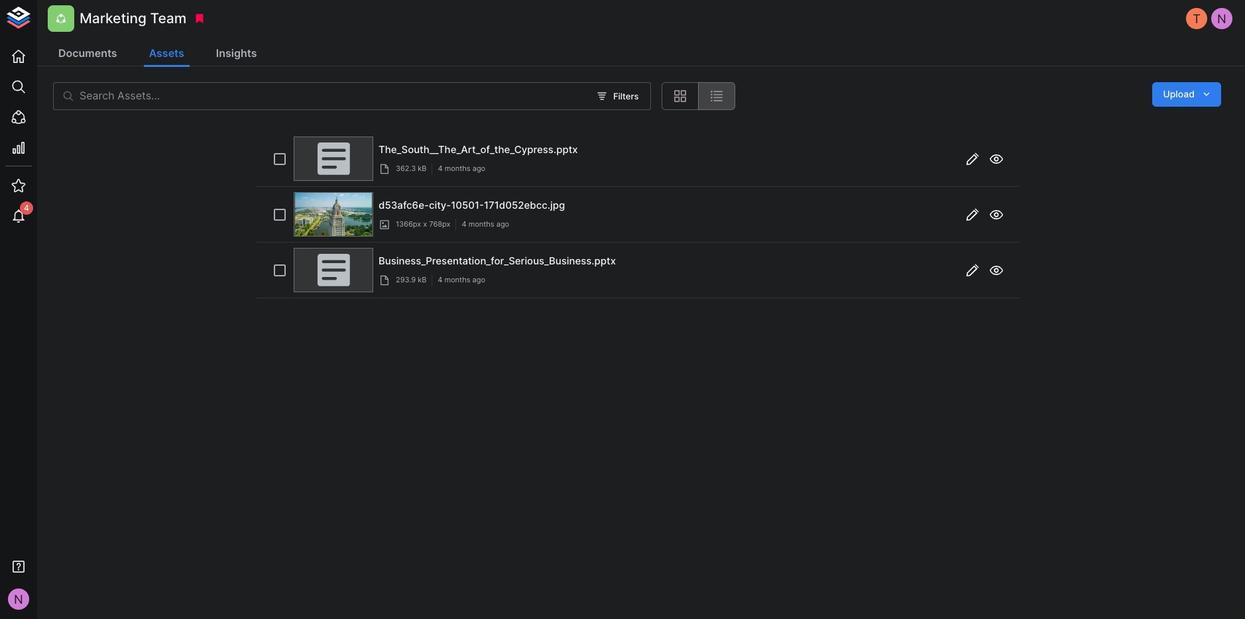 Task type: describe. For each thing, give the bounding box(es) containing it.
d53afc6e city 10501 171d052ebcc.jpg image
[[295, 193, 372, 236]]



Task type: locate. For each thing, give the bounding box(es) containing it.
remove bookmark image
[[194, 13, 206, 25]]

group
[[662, 82, 736, 110]]

Search Assets... text field
[[80, 82, 589, 110]]



Task type: vqa. For each thing, say whether or not it's contained in the screenshot.
the topmost Unpin image
no



